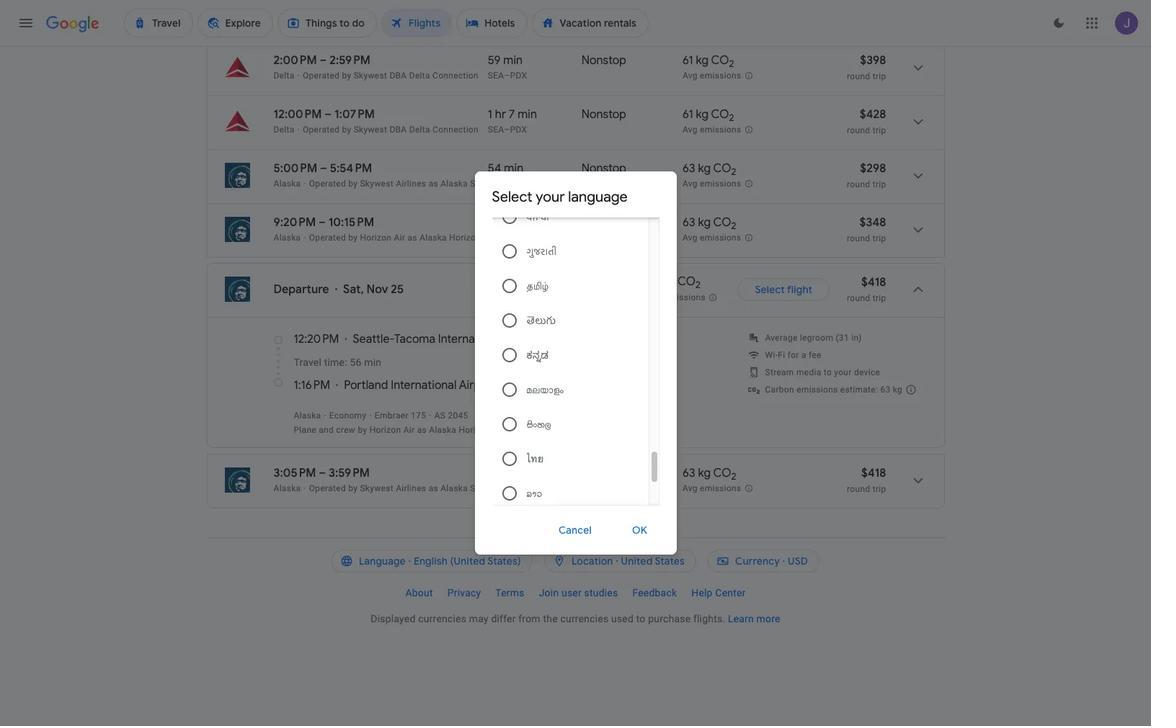 Task type: vqa. For each thing, say whether or not it's contained in the screenshot.
Saturday, March 23, 2024 element
no



Task type: describe. For each thing, give the bounding box(es) containing it.
nonstop flight. element for 55 min
[[582, 216, 626, 232]]

ລາວ
[[527, 488, 542, 500]]

english (united states)
[[414, 555, 521, 568]]

avg for $418
[[683, 484, 698, 494]]

language
[[568, 188, 628, 206]]

avg emissions for $298
[[683, 179, 741, 189]]

2:00 pm
[[274, 53, 317, 68]]

1 vertical spatial to
[[636, 614, 646, 625]]

leaves seattle-tacoma international airport at 2:00 pm on saturday, november 25 and arrives at portland international airport at 2:59 pm on saturday, november 25. element
[[274, 53, 371, 68]]

min for 2:00 pm – 2:59 pm
[[503, 53, 523, 68]]

crew
[[336, 425, 356, 435]]

min inside 1 hr 7 min sea – pdx
[[518, 107, 537, 122]]

ਪੰਜਾਬੀ
[[527, 211, 549, 223]]

as for 5:54 pm
[[429, 179, 438, 189]]

12:00 pm – 1:07 pm
[[274, 107, 375, 122]]

help
[[692, 588, 713, 599]]

round for 5:54 pm
[[847, 180, 870, 190]]

leaves seattle-tacoma international airport at 12:00 pm on saturday, november 25 and arrives at portland international airport at 1:07 pm on saturday, november 25. element
[[274, 107, 375, 122]]

operated by skywest airlines as alaska skywest for 5:00 pm – 5:54 pm
[[309, 179, 505, 189]]

fi
[[778, 350, 785, 360]]

Departure time: 12:00 PM. text field
[[274, 107, 322, 122]]

select for select flight
[[755, 283, 785, 296]]

61 for 59 min
[[683, 53, 693, 68]]

2 for $398
[[729, 58, 734, 70]]

348 US dollars text field
[[860, 216, 886, 230]]

co for $298
[[713, 161, 731, 176]]

298 US dollars text field
[[860, 161, 886, 176]]

select flight button
[[738, 278, 830, 301]]

displayed currencies may differ from the currencies used to purchase flights. learn more
[[371, 614, 781, 625]]

(31
[[836, 333, 849, 343]]

63 for $418
[[683, 466, 695, 481]]

1 currencies from the left
[[418, 614, 467, 625]]

– up 55 min – pdx on the left of page
[[504, 179, 510, 189]]

a
[[802, 350, 807, 360]]

1 hr 7 min sea – pdx
[[488, 107, 537, 135]]

about
[[406, 588, 433, 599]]

feedback
[[633, 588, 677, 599]]

united states
[[621, 555, 685, 568]]

1 horizontal spatial airport
[[506, 332, 544, 347]]

select flight
[[755, 283, 813, 296]]

தமிழ்
[[527, 280, 549, 292]]

1 dba from the top
[[390, 17, 407, 27]]

operated by skywest airlines as alaska skywest for 3:05 pm – 3:59 pm
[[309, 484, 505, 494]]

studies
[[584, 588, 618, 599]]

embraer 175
[[375, 411, 426, 421]]

1 vertical spatial your
[[834, 368, 852, 378]]

the
[[543, 614, 558, 625]]

carbon
[[765, 385, 794, 395]]

ไทย
[[527, 453, 544, 465]]

$398 round trip
[[847, 53, 886, 81]]

$418 for $418 text box
[[862, 466, 886, 481]]

$418 for 418 us dollars text field
[[862, 275, 886, 290]]

63 kg co 2 for $298
[[683, 161, 737, 178]]

$418 round trip for 418 us dollars text field
[[847, 275, 886, 304]]

feedback link
[[625, 582, 684, 605]]

help center
[[692, 588, 746, 599]]

– left the 2:59 pm
[[320, 53, 327, 68]]

operated down leaves seattle-tacoma international airport at 2:00 pm on saturday, november 25 and arrives at portland international airport at 2:59 pm on saturday, november 25. element
[[303, 71, 340, 81]]

total duration 1 hr 4 min. element
[[488, 0, 582, 16]]

connection for 59
[[433, 71, 479, 81]]

$348
[[860, 216, 886, 230]]

Arrival time: 10:15 PM. text field
[[329, 216, 374, 230]]

operated down 9:20 pm – 10:15 pm
[[309, 233, 346, 243]]

portland
[[344, 378, 388, 393]]

nonstop for 1 hr 7 min
[[582, 107, 626, 122]]

– inside 1 hr 7 min sea – pdx
[[504, 125, 510, 135]]

in)
[[852, 333, 862, 343]]

sea for 5:00 pm – 5:54 pm
[[488, 179, 504, 189]]

pdx inside 1 hr 7 min sea – pdx
[[510, 125, 527, 135]]

2 for $348
[[731, 220, 737, 232]]

2 for $428
[[729, 112, 734, 124]]

3:59 pm
[[329, 466, 370, 481]]

device
[[854, 368, 880, 378]]

min for 3:05 pm – 3:59 pm
[[504, 466, 524, 481]]

states)
[[488, 555, 521, 568]]

by down the 3:59 pm
[[348, 484, 358, 494]]

avg for $398
[[683, 71, 698, 81]]

54 min sea – pdx for 3:59 pm
[[488, 466, 527, 494]]

operated by horizon air as alaska horizon
[[309, 233, 481, 243]]

nonstop flight. element for 59 min
[[582, 53, 626, 70]]

avg emissions for $428
[[683, 125, 741, 135]]

kg for $398
[[696, 53, 709, 68]]

398 US dollars text field
[[860, 53, 886, 68]]

avg for $428
[[683, 125, 698, 135]]

skywest down 5:54 pm text box
[[360, 179, 394, 189]]

55 min – pdx
[[488, 216, 527, 243]]

0 vertical spatial air
[[394, 233, 405, 243]]

states
[[655, 555, 685, 568]]

2:59 pm
[[330, 53, 371, 68]]

1:07 pm
[[335, 107, 375, 122]]

emissions for $348
[[700, 233, 741, 243]]

round for 10:15 pm
[[847, 234, 870, 244]]

(united
[[450, 555, 485, 568]]

2:00 pm – 2:59 pm
[[274, 53, 371, 68]]

min for 9:20 pm – 10:15 pm
[[504, 216, 523, 230]]

sat, nov 25
[[343, 283, 404, 297]]

departure
[[274, 283, 329, 297]]

2 vertical spatial  image
[[335, 283, 337, 297]]

kg for $428
[[696, 107, 709, 122]]

united
[[621, 555, 653, 568]]

may
[[469, 614, 489, 625]]

trip for 1:07 pm
[[873, 125, 886, 136]]

displayed
[[371, 614, 416, 625]]

emissions for $418
[[700, 484, 741, 494]]

as for 10:15 pm
[[408, 233, 417, 243]]

language
[[359, 555, 406, 568]]

economy
[[329, 411, 367, 421]]

cancel button
[[542, 513, 609, 548]]

total duration 54 min. element for 3:59 pm
[[488, 466, 582, 483]]

about link
[[398, 582, 440, 605]]

total duration 1 hr 7 min. element
[[488, 107, 582, 124]]

skywest for leaves seattle-tacoma international airport at 7:55 pm on saturday, november 25 and arrives at portland international airport at 8:59 pm on saturday, november 25. element
[[354, 17, 387, 27]]

54 for 3:59 pm
[[488, 466, 501, 481]]

co for $418
[[713, 466, 731, 481]]

avg emissions for $418
[[683, 484, 741, 494]]

differ
[[491, 614, 516, 625]]

travel time: 56 min
[[294, 357, 382, 368]]

legroom
[[800, 333, 834, 343]]

ગુજરાતી
[[527, 246, 557, 257]]

total duration 55 min. element
[[488, 216, 582, 232]]

61 kg co 2 for $428
[[683, 107, 734, 124]]

join user studies link
[[532, 582, 625, 605]]

operated down leaves seattle-tacoma international airport at 5:00 pm on saturday, november 25 and arrives at portland international airport at 5:54 pm on saturday, november 25. element
[[309, 179, 346, 189]]

by down 10:15 pm on the top left of page
[[348, 233, 358, 243]]

stream media to your device
[[765, 368, 880, 378]]

428 US dollars text field
[[860, 107, 886, 122]]

1 horizontal spatial to
[[824, 368, 832, 378]]

round for 1:07 pm
[[847, 125, 870, 136]]

kg for $348
[[698, 216, 711, 230]]

as 2045
[[434, 411, 468, 421]]

wi-
[[765, 350, 778, 360]]

5 round from the top
[[847, 293, 870, 304]]

5:00 pm
[[274, 161, 317, 176]]

12:00 pm
[[274, 107, 322, 122]]

horizon down embraer
[[370, 425, 401, 435]]

by down arrival time: 1:07 pm. text field
[[342, 125, 351, 135]]

63 kg co 2 for $418
[[683, 466, 737, 483]]

ಕನ್ನಡ
[[527, 350, 549, 361]]

1 connection from the top
[[433, 17, 479, 27]]

carbon emissions estimate: 63 kg
[[765, 385, 903, 395]]

privacy link
[[440, 582, 488, 605]]

(
[[499, 378, 503, 393]]

by right crew
[[358, 425, 367, 435]]

Departure time: 3:05 PM. text field
[[274, 466, 316, 481]]

9:20 pm
[[274, 216, 316, 230]]

)
[[525, 378, 529, 393]]

pdx inside 55 min – pdx
[[510, 233, 527, 243]]

$348 round trip
[[847, 216, 886, 244]]

5:54 pm
[[330, 161, 372, 176]]

embraer
[[375, 411, 409, 421]]

59 min sea – pdx
[[488, 53, 527, 81]]

trip for 3:59 pm
[[873, 484, 886, 495]]

– left 5:54 pm
[[320, 161, 327, 176]]

leaves seattle-tacoma international airport at 3:05 pm on saturday, november 25 and arrives at portland international airport at 3:59 pm on saturday, november 25. element
[[274, 466, 370, 481]]

horizon left 55 min – pdx on the left of page
[[449, 233, 481, 243]]

Departure time: 5:00 PM. text field
[[274, 161, 317, 176]]

25
[[391, 283, 404, 297]]

by down "2:59 pm" text field
[[342, 71, 351, 81]]

12:20 pm
[[294, 332, 339, 347]]

co for $398
[[711, 53, 729, 68]]

skywest for 3:59 pm
[[470, 484, 505, 494]]

trip for 5:54 pm
[[873, 180, 886, 190]]

0 vertical spatial international
[[438, 332, 504, 347]]

54 for 5:54 pm
[[488, 161, 501, 176]]

ok button
[[615, 513, 665, 548]]

Departure time: 12:20 PM. text field
[[294, 332, 339, 347]]

Arrival time: 3:59 PM. text field
[[329, 466, 370, 481]]

co for $348
[[713, 216, 731, 230]]

flights.
[[693, 614, 725, 625]]

1
[[488, 107, 492, 122]]

seattle-tacoma international airport
[[353, 332, 544, 347]]

10:15 pm
[[329, 216, 374, 230]]



Task type: locate. For each thing, give the bounding box(es) containing it.
nonstop for 55 min
[[582, 216, 626, 230]]

your up ਪੰਜਾਬੀ
[[536, 188, 565, 206]]

1 vertical spatial air
[[403, 425, 415, 435]]

trip inside $398 round trip
[[873, 71, 886, 81]]

flight details. leaves seattle-tacoma international airport at 12:20 pm on saturday, november 25 and arrives at portland international airport at 1:16 pm on saturday, november 25. image
[[909, 281, 927, 298]]

 image for departure time: 7:55 pm. text box
[[297, 17, 300, 27]]

 image for departure time: 12:00 pm. text box
[[297, 125, 300, 135]]

emissions for $428
[[700, 125, 741, 135]]

sea down 59
[[488, 71, 504, 81]]

0 vertical spatial  image
[[297, 17, 300, 27]]

61 kg co 2
[[683, 53, 734, 70], [683, 107, 734, 124]]

2 sea from the top
[[488, 71, 504, 81]]

dba for 2:59 pm
[[390, 71, 407, 81]]

2 vertical spatial dba
[[390, 125, 407, 135]]

pdx down 7
[[510, 125, 527, 135]]

4 nonstop from the top
[[582, 216, 626, 230]]

privacy
[[448, 588, 481, 599]]

2 connection from the top
[[433, 71, 479, 81]]

sea left ລາວ
[[488, 484, 504, 494]]

0 vertical spatial select
[[492, 188, 532, 206]]

0 vertical spatial dba
[[390, 17, 407, 27]]

learn more link
[[728, 614, 781, 625]]

skywest down 3:59 pm text field
[[360, 484, 394, 494]]

skywest
[[470, 179, 505, 189], [470, 484, 505, 494]]

more
[[757, 614, 781, 625]]

3 round from the top
[[847, 180, 870, 190]]

horizon
[[360, 233, 392, 243], [449, 233, 481, 243], [370, 425, 401, 435], [459, 425, 490, 435]]

1 round from the top
[[847, 71, 870, 81]]

5:00 pm – 5:54 pm
[[274, 161, 372, 176]]

1 airlines from the top
[[396, 179, 426, 189]]

currency
[[735, 555, 780, 568]]

international up (
[[438, 332, 504, 347]]

 image down 12:00 pm
[[297, 125, 300, 135]]

air
[[394, 233, 405, 243], [403, 425, 415, 435]]

0 vertical spatial operated by skywest dba delta connection
[[303, 17, 479, 27]]

skywest left ລາວ
[[470, 484, 505, 494]]

sea up 55
[[488, 179, 504, 189]]

skywest down "2:59 pm" text field
[[354, 71, 387, 81]]

0 vertical spatial $418 round trip
[[847, 275, 886, 304]]

1 trip from the top
[[873, 71, 886, 81]]

dba for 1:07 pm
[[390, 125, 407, 135]]

trip down 418 us dollars text field
[[873, 293, 886, 304]]

5 sea from the top
[[488, 484, 504, 494]]

avg emissions
[[683, 71, 741, 81], [683, 125, 741, 135], [683, 179, 741, 189], [683, 233, 741, 243], [647, 292, 706, 302], [683, 484, 741, 494]]

airlines for 5:54 pm
[[396, 179, 426, 189]]

leaves seattle-tacoma international airport at 7:55 pm on saturday, november 25 and arrives at portland international airport at 8:59 pm on saturday, november 25. element
[[274, 0, 369, 14]]

trip inside $298 round trip
[[873, 180, 886, 190]]

2 vertical spatial operated by skywest dba delta connection
[[303, 125, 479, 135]]

1 vertical spatial select
[[755, 283, 785, 296]]

select for select your language
[[492, 188, 532, 206]]

1 vertical spatial international
[[391, 378, 457, 393]]

2 skywest from the top
[[470, 484, 505, 494]]

3 nonstop flight. element from the top
[[582, 107, 626, 124]]

0 vertical spatial 54
[[488, 161, 501, 176]]

63 kg co 2 for $348
[[683, 216, 737, 232]]

round down $298
[[847, 180, 870, 190]]

$298 round trip
[[847, 161, 886, 190]]

1 61 from the top
[[683, 53, 693, 68]]

$428 round trip
[[847, 107, 886, 136]]

 image down departure time: 7:55 pm. text box
[[297, 17, 300, 27]]

air up '25'
[[394, 233, 405, 243]]

skywest for leaves seattle-tacoma international airport at 2:00 pm on saturday, november 25 and arrives at portland international airport at 2:59 pm on saturday, november 25. element
[[354, 71, 387, 81]]

min inside 59 min sea – pdx
[[503, 53, 523, 68]]

3 operated by skywest dba delta connection from the top
[[303, 125, 479, 135]]

– left 1:07 pm
[[325, 107, 332, 122]]

pdx down "total duration 55 min." element
[[510, 233, 527, 243]]

operated by skywest dba delta connection down "2:59 pm" text field
[[303, 71, 479, 81]]

hr
[[495, 107, 506, 122]]

to up carbon emissions estimate: 63 kilograms element
[[824, 368, 832, 378]]

 image
[[297, 71, 300, 81]]

1 vertical spatial total duration 54 min. element
[[488, 466, 582, 483]]

1 operated by skywest airlines as alaska skywest from the top
[[309, 179, 505, 189]]

3 sea from the top
[[488, 125, 504, 135]]

round inside the $428 round trip
[[847, 125, 870, 136]]

operated by skywest dba delta connection down arrival time: 8:59 pm. text box on the left of the page
[[303, 17, 479, 27]]

0 vertical spatial operated by skywest airlines as alaska skywest
[[309, 179, 505, 189]]

horizon down 2045
[[459, 425, 490, 435]]

sea down hr
[[488, 125, 504, 135]]

avg emissions for $398
[[683, 71, 741, 81]]

ok
[[633, 524, 648, 537]]

3 trip from the top
[[873, 180, 886, 190]]

select your language
[[492, 188, 628, 206]]

currencies down privacy
[[418, 614, 467, 625]]

airlines down the plane and crew by horizon air as alaska horizon
[[396, 484, 426, 494]]

0 vertical spatial to
[[824, 368, 832, 378]]

international up 175
[[391, 378, 457, 393]]

0 horizontal spatial to
[[636, 614, 646, 625]]

round for 3:59 pm
[[847, 484, 870, 495]]

select inside "select flight" button
[[755, 283, 785, 296]]

2 round from the top
[[847, 125, 870, 136]]

1 vertical spatial 54 min sea – pdx
[[488, 466, 527, 494]]

sea for 3:05 pm – 3:59 pm
[[488, 484, 504, 494]]

select up 55
[[492, 188, 532, 206]]

2 operated by skywest dba delta connection from the top
[[303, 71, 479, 81]]

as for 3:59 pm
[[429, 484, 438, 494]]

select left flight
[[755, 283, 785, 296]]

Arrival time: 1:16 PM. text field
[[294, 378, 330, 393]]

$298
[[860, 161, 886, 176]]

horizon down 10:15 pm on the top left of page
[[360, 233, 392, 243]]

– inside 59 min sea – pdx
[[504, 71, 510, 81]]

stream
[[765, 368, 794, 378]]

1 vertical spatial dba
[[390, 71, 407, 81]]

skywest for 5:54 pm
[[470, 179, 505, 189]]

international
[[438, 332, 504, 347], [391, 378, 457, 393]]

59
[[488, 53, 501, 68]]

1 total duration 54 min. element from the top
[[488, 161, 582, 178]]

$418 round trip for $418 text box
[[847, 466, 886, 495]]

– down total duration 1 hr 4 min. element
[[504, 17, 510, 27]]

1 vertical spatial skywest
[[470, 484, 505, 494]]

round for 2:59 pm
[[847, 71, 870, 81]]

Arrival time: 5:54 PM. text field
[[330, 161, 372, 176]]

1 nonstop from the top
[[582, 53, 626, 68]]

Arrival time: 1:07 PM. text field
[[335, 107, 375, 122]]

your up carbon emissions estimate: 63 kilograms element
[[834, 368, 852, 378]]

trip down $418 text box
[[873, 484, 886, 495]]

2 trip from the top
[[873, 125, 886, 136]]

1 vertical spatial operated by skywest dba delta connection
[[303, 71, 479, 81]]

2 61 kg co 2 from the top
[[683, 107, 734, 124]]

min inside 55 min – pdx
[[504, 216, 523, 230]]

2 nonstop from the top
[[582, 107, 626, 122]]

2 total duration 54 min. element from the top
[[488, 466, 582, 483]]

2 61 from the top
[[683, 107, 693, 122]]

operated down leaves seattle-tacoma international airport at 3:05 pm on saturday, november 25 and arrives at portland international airport at 3:59 pm on saturday, november 25. element on the left
[[309, 484, 346, 494]]

media
[[797, 368, 822, 378]]

1:16 pm
[[294, 378, 330, 393]]

pdx down total duration 59 min. element
[[510, 71, 527, 81]]

terms
[[496, 588, 525, 599]]

55
[[488, 216, 501, 230]]

airlines
[[396, 179, 426, 189], [396, 484, 426, 494]]

0 vertical spatial your
[[536, 188, 565, 206]]

connection left 1 hr 7 min sea – pdx
[[433, 125, 479, 135]]

2 $418 from the top
[[862, 466, 886, 481]]

0 vertical spatial 61
[[683, 53, 693, 68]]

– down total duration 59 min. element
[[504, 71, 510, 81]]

connection left 59 min sea – pdx
[[433, 71, 479, 81]]

54 min sea – pdx for 5:54 pm
[[488, 161, 527, 189]]

5 trip from the top
[[873, 293, 886, 304]]

0 horizontal spatial airport
[[459, 378, 497, 393]]

63
[[683, 161, 695, 176], [683, 216, 695, 230], [647, 275, 660, 289], [881, 385, 891, 395], [683, 466, 695, 481]]

trip down the 428 us dollars text field
[[873, 125, 886, 136]]

– right "9:20 pm" text field
[[319, 216, 326, 230]]

– inside 55 min – pdx
[[504, 233, 510, 243]]

2 vertical spatial connection
[[433, 125, 479, 135]]

4 sea from the top
[[488, 179, 504, 189]]

skywest down arrival time: 8:59 pm. text box on the left of the page
[[354, 17, 387, 27]]

418 US dollars text field
[[862, 275, 886, 290]]

1 vertical spatial airport
[[459, 378, 497, 393]]

as
[[429, 179, 438, 189], [408, 233, 417, 243], [417, 425, 427, 435], [429, 484, 438, 494]]

$418
[[862, 275, 886, 290], [862, 466, 886, 481]]

3 nonstop from the top
[[582, 161, 626, 176]]

54 min sea – pdx
[[488, 161, 527, 189], [488, 466, 527, 494]]

min for 5:00 pm – 5:54 pm
[[504, 161, 524, 176]]

Departure time: 7:55 PM. text field
[[274, 0, 315, 14]]

0 horizontal spatial your
[[536, 188, 565, 206]]

1 vertical spatial  image
[[297, 125, 300, 135]]

1 operated by skywest dba delta connection from the top
[[303, 17, 479, 27]]

total duration 59 min. element
[[488, 53, 582, 70]]

by down 5:54 pm text box
[[348, 179, 358, 189]]

nonstop flight. element for 1 hr 7 min
[[582, 107, 626, 124]]

total duration 54 min. element for 5:54 pm
[[488, 161, 582, 178]]

1 vertical spatial 61
[[683, 107, 693, 122]]

trip for 10:15 pm
[[873, 234, 886, 244]]

54 min sea – pdx up 55
[[488, 161, 527, 189]]

0 vertical spatial 61 kg co 2
[[683, 53, 734, 70]]

1 $418 from the top
[[862, 275, 886, 290]]

leaves seattle-tacoma international airport at 5:00 pm on saturday, november 25 and arrives at portland international airport at 5:54 pm on saturday, november 25. element
[[274, 161, 372, 176]]

2 $418 round trip from the top
[[847, 466, 886, 495]]

airport left (
[[459, 378, 497, 393]]

0 vertical spatial airport
[[506, 332, 544, 347]]

$418 round trip
[[847, 275, 886, 304], [847, 466, 886, 495]]

nonstop for 54 min
[[582, 161, 626, 176]]

Departure time: 9:20 PM. text field
[[274, 216, 316, 230]]

3 connection from the top
[[433, 125, 479, 135]]

1 nonstop flight. element from the top
[[582, 0, 626, 16]]

Arrival time: 2:59 PM. text field
[[330, 53, 371, 68]]

2
[[729, 58, 734, 70], [729, 112, 734, 124], [731, 166, 737, 178], [731, 220, 737, 232], [696, 279, 701, 292], [731, 471, 737, 483]]

2 currencies from the left
[[560, 614, 609, 625]]

operated by skywest dba delta connection down arrival time: 1:07 pm. text field
[[303, 125, 479, 135]]

1 54 min sea – pdx from the top
[[488, 161, 527, 189]]

seattle-
[[353, 332, 394, 347]]

avg for $348
[[683, 233, 698, 243]]

4 nonstop flight. element from the top
[[582, 161, 626, 178]]

63 for $298
[[683, 161, 695, 176]]

0 vertical spatial airlines
[[396, 179, 426, 189]]

1 vertical spatial operated by skywest airlines as alaska skywest
[[309, 484, 505, 494]]

kg for $418
[[698, 466, 711, 481]]

by down arrival time: 8:59 pm. text box on the left of the page
[[342, 17, 351, 27]]

your
[[536, 188, 565, 206], [834, 368, 852, 378]]

operated by skywest airlines as alaska skywest down 3:59 pm text field
[[309, 484, 505, 494]]

min
[[503, 53, 523, 68], [518, 107, 537, 122], [504, 161, 524, 176], [504, 216, 523, 230], [364, 357, 382, 368], [504, 466, 524, 481]]

1 $418 round trip from the top
[[847, 275, 886, 304]]

2 for $418
[[731, 471, 737, 483]]

54 min sea – pdx down ไทย
[[488, 466, 527, 494]]

–
[[504, 17, 510, 27], [320, 53, 327, 68], [504, 71, 510, 81], [325, 107, 332, 122], [504, 125, 510, 135], [320, 161, 327, 176], [504, 179, 510, 189], [319, 216, 326, 230], [504, 233, 510, 243], [319, 466, 326, 481], [504, 484, 510, 494]]

airport
[[506, 332, 544, 347], [459, 378, 497, 393]]

7
[[509, 107, 515, 122]]

5 nonstop flight. element from the top
[[582, 216, 626, 232]]

1 vertical spatial 61 kg co 2
[[683, 107, 734, 124]]

0 vertical spatial connection
[[433, 17, 479, 27]]

sea – pdx
[[488, 17, 527, 27]]

1 54 from the top
[[488, 161, 501, 176]]

తెలుగు
[[527, 315, 556, 327]]

63 for $348
[[683, 216, 695, 230]]

round inside $398 round trip
[[847, 71, 870, 81]]

3 dba from the top
[[390, 125, 407, 135]]

round down 398 us dollars text box
[[847, 71, 870, 81]]

trip down 398 us dollars text box
[[873, 71, 886, 81]]

pdx down total duration 1 hr 4 min. element
[[510, 17, 527, 27]]

trip down the '348 us dollars' text field
[[873, 234, 886, 244]]

418 US dollars text field
[[862, 466, 886, 481]]

emissions for $398
[[700, 71, 741, 81]]

round down the '348 us dollars' text field
[[847, 234, 870, 244]]

 image left the 'sat,'
[[335, 283, 337, 297]]

for
[[788, 350, 799, 360]]

sea inside 1 hr 7 min sea – pdx
[[488, 125, 504, 135]]

– down "total duration 55 min." element
[[504, 233, 510, 243]]

2 54 min sea – pdx from the top
[[488, 466, 527, 494]]

operated down leaves seattle-tacoma international airport at 12:00 pm on saturday, november 25 and arrives at portland international airport at 1:07 pm on saturday, november 25. element
[[303, 125, 340, 135]]

1 horizontal spatial select
[[755, 283, 785, 296]]

4 round from the top
[[847, 234, 870, 244]]

2 for $298
[[731, 166, 737, 178]]

help center link
[[684, 582, 753, 605]]

estimate:
[[841, 385, 878, 395]]

flight
[[787, 283, 813, 296]]

 image
[[297, 17, 300, 27], [297, 125, 300, 135], [335, 283, 337, 297]]

sea for 2:00 pm – 2:59 pm
[[488, 71, 504, 81]]

nonstop for 59 min
[[582, 53, 626, 68]]

connection for 1
[[433, 125, 479, 135]]

0 vertical spatial $418
[[862, 275, 886, 290]]

trip down $298
[[873, 180, 886, 190]]

operated by skywest airlines as alaska skywest
[[309, 179, 505, 189], [309, 484, 505, 494]]

airlines for 3:59 pm
[[396, 484, 426, 494]]

trip inside $348 round trip
[[873, 234, 886, 244]]

kg for $298
[[698, 161, 711, 176]]

round
[[847, 71, 870, 81], [847, 125, 870, 136], [847, 180, 870, 190], [847, 234, 870, 244], [847, 293, 870, 304], [847, 484, 870, 495]]

center
[[715, 588, 746, 599]]

round down $418 text box
[[847, 484, 870, 495]]

currencies down join user studies link at the bottom
[[560, 614, 609, 625]]

pdx left മലയാളം
[[503, 378, 525, 393]]

0 horizontal spatial currencies
[[418, 614, 467, 625]]

total duration 54 min. element
[[488, 161, 582, 178], [488, 466, 582, 483]]

time:
[[324, 357, 347, 368]]

emissions
[[700, 71, 741, 81], [700, 125, 741, 135], [700, 179, 741, 189], [700, 233, 741, 243], [664, 292, 706, 302], [797, 385, 838, 395], [700, 484, 741, 494]]

english
[[414, 555, 448, 568]]

pdx up ਪੰਜਾਬੀ
[[510, 179, 527, 189]]

skywest down arrival time: 1:07 pm. text field
[[354, 125, 387, 135]]

Arrival time: 8:59 PM. text field
[[328, 0, 369, 14]]

6 round from the top
[[847, 484, 870, 495]]

175
[[411, 411, 426, 421]]

1 vertical spatial $418
[[862, 466, 886, 481]]

1 61 kg co 2 from the top
[[683, 53, 734, 70]]

1 vertical spatial airlines
[[396, 484, 426, 494]]

portland international airport ( pdx )
[[344, 378, 529, 393]]

nonstop
[[582, 53, 626, 68], [582, 107, 626, 122], [582, 161, 626, 176], [582, 216, 626, 230]]

0 vertical spatial 54 min sea – pdx
[[488, 161, 527, 189]]

avg for $298
[[683, 179, 698, 189]]

and
[[319, 425, 334, 435]]

nonstop flight. element for 54 min
[[582, 161, 626, 178]]

connection left sea – pdx
[[433, 17, 479, 27]]

1 skywest from the top
[[470, 179, 505, 189]]

Departure time: 2:00 PM. text field
[[274, 53, 317, 68]]

by
[[342, 17, 351, 27], [342, 71, 351, 81], [342, 125, 351, 135], [348, 179, 358, 189], [348, 233, 358, 243], [358, 425, 367, 435], [348, 484, 358, 494]]

sea inside 59 min sea – pdx
[[488, 71, 504, 81]]

fee
[[809, 350, 822, 360]]

airlines up operated by horizon air as alaska horizon
[[396, 179, 426, 189]]

6 trip from the top
[[873, 484, 886, 495]]

– down 7
[[504, 125, 510, 135]]

plane and crew by horizon air as alaska horizon
[[294, 425, 490, 435]]

usd
[[788, 555, 808, 568]]

average legroom (31 in)
[[765, 333, 862, 343]]

2 54 from the top
[[488, 466, 501, 481]]

leaves seattle-tacoma international airport at 9:20 pm on saturday, november 25 and arrives at portland international airport at 10:15 pm on saturday, november 25. element
[[274, 216, 374, 230]]

0 horizontal spatial select
[[492, 188, 532, 206]]

2 operated by skywest airlines as alaska skywest from the top
[[309, 484, 505, 494]]

1 horizontal spatial your
[[834, 368, 852, 378]]

emissions for $298
[[700, 179, 741, 189]]

skywest for leaves seattle-tacoma international airport at 12:00 pm on saturday, november 25 and arrives at portland international airport at 1:07 pm on saturday, november 25. element
[[354, 125, 387, 135]]

operated by skywest dba delta connection for 1:07 pm
[[303, 125, 479, 135]]

operated by skywest airlines as alaska skywest up operated by horizon air as alaska horizon
[[309, 179, 505, 189]]

trip inside the $428 round trip
[[873, 125, 886, 136]]

carbon emissions estimate: 63 kilograms element
[[765, 385, 903, 395]]

travel
[[294, 357, 322, 368]]

0 vertical spatial total duration 54 min. element
[[488, 161, 582, 178]]

2 airlines from the top
[[396, 484, 426, 494]]

2 dba from the top
[[390, 71, 407, 81]]

trip for 2:59 pm
[[873, 71, 886, 81]]

operated down leaves seattle-tacoma international airport at 7:55 pm on saturday, november 25 and arrives at portland international airport at 8:59 pm on saturday, november 25. element
[[303, 17, 340, 27]]

wi-fi for a fee
[[765, 350, 822, 360]]

– left 3:59 pm text field
[[319, 466, 326, 481]]

round down the 428 us dollars text field
[[847, 125, 870, 136]]

operated by skywest dba delta connection for 2:59 pm
[[303, 71, 479, 81]]

to right used
[[636, 614, 646, 625]]

1 vertical spatial $418 round trip
[[847, 466, 886, 495]]

nonstop flight. element
[[582, 0, 626, 16], [582, 53, 626, 70], [582, 107, 626, 124], [582, 161, 626, 178], [582, 216, 626, 232]]

learn
[[728, 614, 754, 625]]

pdx down ไทย
[[510, 484, 527, 494]]

61
[[683, 53, 693, 68], [683, 107, 693, 122]]

61 for 1 hr 7 min
[[683, 107, 693, 122]]

air down "embraer 175"
[[403, 425, 415, 435]]

round down 418 us dollars text field
[[847, 293, 870, 304]]

sea up 59
[[488, 17, 504, 27]]

1 sea from the top
[[488, 17, 504, 27]]

skywest up 55
[[470, 179, 505, 189]]

0 vertical spatial skywest
[[470, 179, 505, 189]]

61 kg co 2 for $398
[[683, 53, 734, 70]]

nov
[[367, 283, 388, 297]]

total duration 54 min. element down ไทย
[[488, 466, 582, 483]]

airport up ಕನ್ನಡ
[[506, 332, 544, 347]]

used
[[611, 614, 634, 625]]

co for $428
[[711, 107, 729, 122]]

4 trip from the top
[[873, 234, 886, 244]]

pdx inside 59 min sea – pdx
[[510, 71, 527, 81]]

plane
[[294, 425, 316, 435]]

$428
[[860, 107, 886, 122]]

1 vertical spatial connection
[[433, 71, 479, 81]]

2 nonstop flight. element from the top
[[582, 53, 626, 70]]

tacoma
[[394, 332, 435, 347]]

total duration 54 min. element up select your language
[[488, 161, 582, 178]]

round inside $348 round trip
[[847, 234, 870, 244]]

1 horizontal spatial currencies
[[560, 614, 609, 625]]

user
[[562, 588, 582, 599]]

– left ລາວ
[[504, 484, 510, 494]]

avg emissions for $348
[[683, 233, 741, 243]]

from
[[519, 614, 541, 625]]

3:05 pm
[[274, 466, 316, 481]]

terms link
[[488, 582, 532, 605]]

1 vertical spatial 54
[[488, 466, 501, 481]]

round inside $298 round trip
[[847, 180, 870, 190]]



